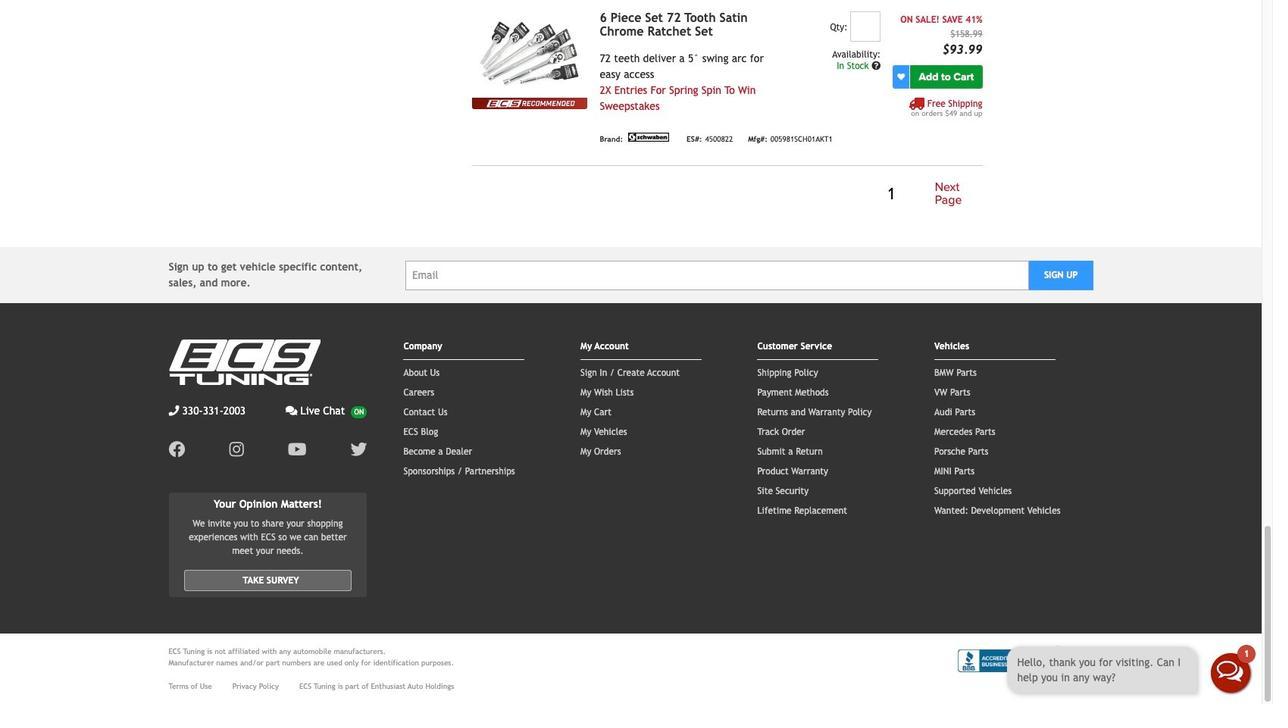 Task type: describe. For each thing, give the bounding box(es) containing it.
schwaben - corporate logo image
[[626, 133, 672, 142]]

twitter logo image
[[350, 441, 367, 458]]

instagram logo image
[[229, 441, 244, 458]]

comments image
[[286, 405, 297, 416]]

youtube logo image
[[288, 441, 307, 458]]



Task type: locate. For each thing, give the bounding box(es) containing it.
es#4500822 - 005981sch01akt1 - 6 piece set 72 tooth satin chrome ratchet set - 72 teeth deliver a 5 swing arc for easy access - schwaben - audi bmw volkswagen mercedes benz mini porsche image
[[472, 11, 588, 98]]

paginated product list navigation navigation
[[472, 178, 983, 211]]

ecs tuning recommends this product. image
[[472, 98, 588, 109]]

None number field
[[850, 11, 881, 42]]

facebook logo image
[[169, 441, 185, 458]]

question circle image
[[872, 61, 881, 70]]

Email email field
[[405, 260, 1029, 290]]

add to wish list image
[[897, 73, 905, 81]]

phone image
[[169, 405, 179, 416]]

ecs tuning image
[[169, 340, 320, 385]]



Task type: vqa. For each thing, say whether or not it's contained in the screenshot.
TWITTER LOGO
yes



